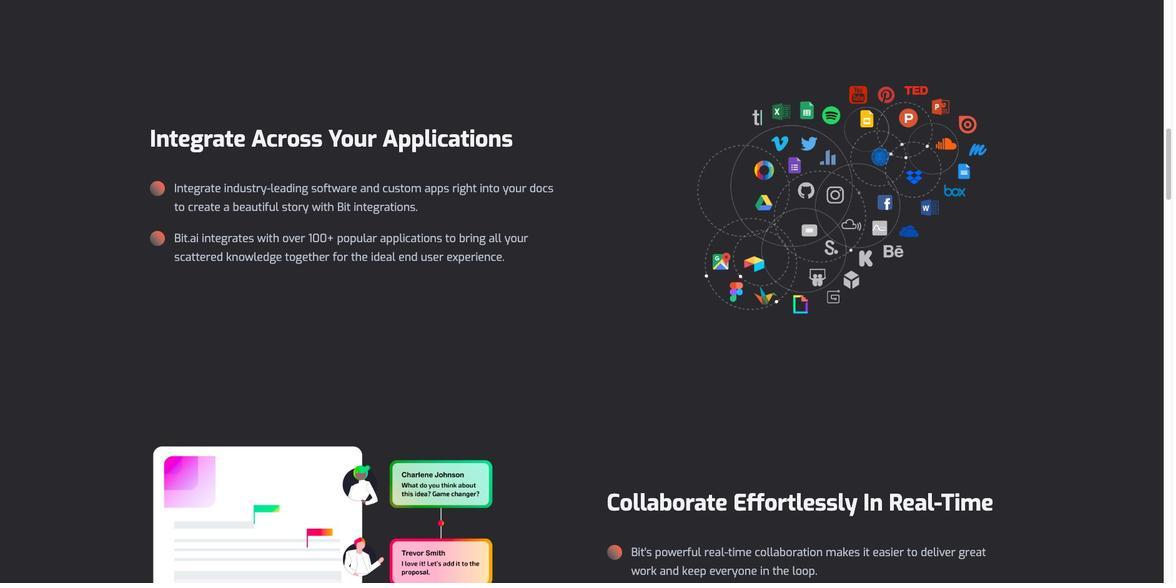 Task type: locate. For each thing, give the bounding box(es) containing it.
and inside bit's powerful real-time collaboration makes it easier to deliver great work and keep everyone in the loop.
[[660, 564, 679, 579]]

2 vertical spatial to
[[907, 545, 918, 560]]

across
[[252, 124, 323, 154]]

create
[[188, 200, 221, 215]]

to left bring in the left of the page
[[445, 231, 456, 246]]

popular
[[337, 231, 377, 246]]

bit's
[[631, 545, 652, 560]]

1 vertical spatial and
[[660, 564, 679, 579]]

integrate inside integrate industry-leading software and custom apps right into your docs to create a beautiful story with bit integrations.
[[174, 181, 221, 196]]

your inside integrate industry-leading software and custom apps right into your docs to create a beautiful story with bit integrations.
[[503, 181, 527, 196]]

to right easier
[[907, 545, 918, 560]]

in
[[760, 564, 770, 579]]

integrate
[[150, 124, 246, 154], [174, 181, 221, 196]]

0 vertical spatial your
[[503, 181, 527, 196]]

0 horizontal spatial with
[[257, 231, 279, 246]]

1 vertical spatial the
[[773, 564, 789, 579]]

and down powerful on the right of page
[[660, 564, 679, 579]]

together
[[285, 250, 330, 265]]

great
[[959, 545, 986, 560]]

bring
[[459, 231, 486, 246]]

your right into
[[503, 181, 527, 196]]

integrates
[[202, 231, 254, 246]]

applications
[[383, 124, 513, 154]]

the
[[351, 250, 368, 265], [773, 564, 789, 579]]

1 vertical spatial integrate
[[174, 181, 221, 196]]

beautiful
[[233, 200, 279, 215]]

and up integrations.
[[360, 181, 380, 196]]

0 vertical spatial to
[[174, 200, 185, 215]]

your
[[503, 181, 527, 196], [505, 231, 528, 246]]

keep
[[682, 564, 707, 579]]

bit's powerful real-time collaboration makes it easier to deliver great work and keep everyone in the loop.
[[631, 545, 986, 579]]

0 vertical spatial integrate
[[150, 124, 246, 154]]

with up knowledge
[[257, 231, 279, 246]]

0 vertical spatial and
[[360, 181, 380, 196]]

to
[[174, 200, 185, 215], [445, 231, 456, 246], [907, 545, 918, 560]]

to inside bit's powerful real-time collaboration makes it easier to deliver great work and keep everyone in the loop.
[[907, 545, 918, 560]]

with inside bit.ai integrates with over 100+ popular applications to bring all your scattered knowledge together for the ideal end user experience.
[[257, 231, 279, 246]]

in
[[864, 488, 883, 518]]

2 horizontal spatial to
[[907, 545, 918, 560]]

knowledge
[[226, 250, 282, 265]]

custom
[[383, 181, 422, 196]]

effortlessly
[[734, 488, 858, 518]]

applications
[[380, 231, 442, 246]]

with
[[312, 200, 334, 215], [257, 231, 279, 246]]

into
[[480, 181, 500, 196]]

0 vertical spatial the
[[351, 250, 368, 265]]

list
[[150, 179, 557, 267]]

collaboration
[[755, 545, 823, 560]]

the down 'popular'
[[351, 250, 368, 265]]

to inside integrate industry-leading software and custom apps right into your docs to create a beautiful story with bit integrations.
[[174, 200, 185, 215]]

easier
[[873, 545, 904, 560]]

your
[[328, 124, 377, 154]]

your right all
[[505, 231, 528, 246]]

to left create
[[174, 200, 185, 215]]

it
[[863, 545, 870, 560]]

experience.
[[447, 250, 505, 265]]

industry-
[[224, 181, 271, 196]]

the right the in
[[773, 564, 789, 579]]

1 horizontal spatial to
[[445, 231, 456, 246]]

with left the bit
[[312, 200, 334, 215]]

end
[[399, 250, 418, 265]]

your inside bit.ai integrates with over 100+ popular applications to bring all your scattered knowledge together for the ideal end user experience.
[[505, 231, 528, 246]]

and inside integrate industry-leading software and custom apps right into your docs to create a beautiful story with bit integrations.
[[360, 181, 380, 196]]

time
[[941, 488, 994, 518]]

1 vertical spatial your
[[505, 231, 528, 246]]

0 vertical spatial with
[[312, 200, 334, 215]]

1 vertical spatial to
[[445, 231, 456, 246]]

0 horizontal spatial and
[[360, 181, 380, 196]]

0 horizontal spatial to
[[174, 200, 185, 215]]

powerful
[[655, 545, 701, 560]]

1 vertical spatial with
[[257, 231, 279, 246]]

bit.ai integrates with over 100+ popular applications to bring all your scattered knowledge together for the ideal end user experience.
[[174, 231, 528, 265]]

for
[[333, 250, 348, 265]]

and
[[360, 181, 380, 196], [660, 564, 679, 579]]

1 horizontal spatial the
[[773, 564, 789, 579]]

integrate industry-leading software and custom apps right into your docs to create a beautiful story with bit integrations.
[[174, 181, 554, 215]]

1 horizontal spatial and
[[660, 564, 679, 579]]

integrate for integrate across your applications
[[150, 124, 246, 154]]

0 horizontal spatial the
[[351, 250, 368, 265]]

1 horizontal spatial with
[[312, 200, 334, 215]]

docs
[[530, 181, 554, 196]]



Task type: describe. For each thing, give the bounding box(es) containing it.
collaborate
[[607, 488, 728, 518]]

integrations.
[[354, 200, 418, 215]]

software
[[311, 181, 357, 196]]

user
[[421, 250, 444, 265]]

everyone
[[710, 564, 757, 579]]

all
[[489, 231, 502, 246]]

scattered
[[174, 250, 223, 265]]

loop.
[[793, 564, 818, 579]]

time
[[728, 545, 752, 560]]

bit
[[337, 200, 351, 215]]

deliver
[[921, 545, 956, 560]]

leading
[[271, 181, 308, 196]]

ideal
[[371, 250, 396, 265]]

collaborate effortlessly in real-time
[[607, 488, 994, 518]]

a
[[224, 200, 230, 215]]

to inside bit.ai integrates with over 100+ popular applications to bring all your scattered knowledge together for the ideal end user experience.
[[445, 231, 456, 246]]

list containing integrate industry-leading software and custom apps right into your docs to create a beautiful story with bit integrations.
[[150, 179, 557, 267]]

bit.ai
[[174, 231, 199, 246]]

right
[[452, 181, 477, 196]]

story
[[282, 200, 309, 215]]

bit integration image
[[670, 82, 1014, 318]]

the inside bit.ai integrates with over 100+ popular applications to bring all your scattered knowledge together for the ideal end user experience.
[[351, 250, 368, 265]]

the inside bit's powerful real-time collaboration makes it easier to deliver great work and keep everyone in the loop.
[[773, 564, 789, 579]]

over
[[282, 231, 305, 246]]

integrate for integrate industry-leading software and custom apps right into your docs to create a beautiful story with bit integrations.
[[174, 181, 221, 196]]

apps
[[425, 181, 449, 196]]

integrate across your applications
[[150, 124, 513, 154]]

makes
[[826, 545, 860, 560]]

work
[[631, 564, 657, 579]]

collaborate in real-time image
[[150, 443, 494, 584]]

100+
[[308, 231, 334, 246]]

with inside integrate industry-leading software and custom apps right into your docs to create a beautiful story with bit integrations.
[[312, 200, 334, 215]]

real-
[[889, 488, 941, 518]]

real-
[[704, 545, 728, 560]]



Task type: vqa. For each thing, say whether or not it's contained in the screenshot.
'CONTACT US'
no



